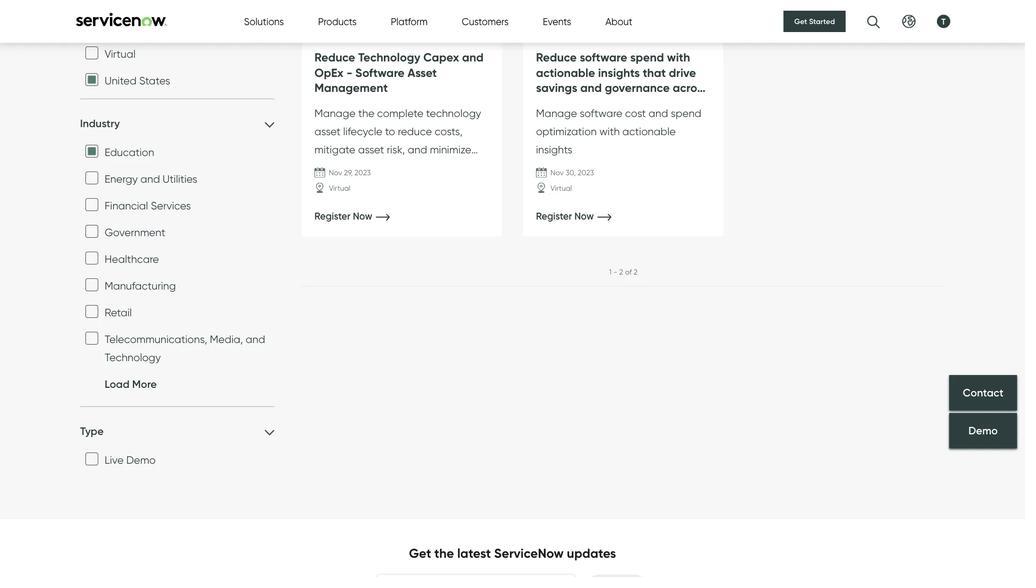 Task type: locate. For each thing, give the bounding box(es) containing it.
1 horizontal spatial 2
[[634, 267, 638, 276]]

virtual up united at the left top of the page
[[105, 48, 136, 60]]

0 horizontal spatial asset
[[315, 125, 341, 138]]

asset up mitigate
[[315, 125, 341, 138]]

governance
[[605, 80, 670, 95]]

0 horizontal spatial -
[[347, 65, 353, 80]]

reduce up opex
[[315, 50, 356, 64]]

reduce inside reduce technology capex and opex - software asset management
[[315, 50, 356, 64]]

virtual down 30,
[[551, 184, 573, 193]]

1 horizontal spatial spend
[[671, 107, 702, 119]]

1 vertical spatial asset
[[358, 143, 384, 156]]

1 vertical spatial the
[[435, 545, 454, 561]]

live
[[315, 34, 329, 42], [536, 34, 551, 42], [105, 454, 124, 467]]

1 horizontal spatial manage
[[536, 107, 578, 119]]

live demo right live demo option
[[105, 454, 156, 467]]

and right capex
[[462, 50, 484, 64]]

spend up that at the right
[[631, 50, 665, 64]]

nov left 29,
[[329, 168, 342, 177]]

products
[[318, 15, 357, 27]]

nov for reduce software spend with actionable insights that drive savings and governance across your saas & onprem licenses
[[551, 168, 564, 177]]

1 horizontal spatial live demo
[[315, 34, 352, 42]]

reduce inside reduce software spend with actionable insights that drive savings and governance across your saas & onprem licenses manage software cost and spend optimization with actionable insights
[[536, 50, 577, 64]]

&
[[595, 96, 603, 110]]

1 vertical spatial -
[[614, 267, 618, 276]]

0 vertical spatial insights
[[599, 65, 640, 80]]

saas
[[563, 96, 592, 110]]

get
[[795, 17, 808, 26], [409, 545, 432, 561]]

2023 for reduce software spend with actionable insights that drive savings and governance across your saas & onprem licenses
[[578, 168, 595, 177]]

demo
[[331, 34, 352, 42], [553, 34, 574, 42], [126, 454, 156, 467]]

demo down type dropdown button
[[126, 454, 156, 467]]

the
[[359, 107, 375, 119], [435, 545, 454, 561]]

2
[[620, 267, 624, 276], [634, 267, 638, 276]]

events
[[543, 15, 572, 27]]

actionable down cost
[[623, 125, 676, 138]]

2 left of
[[620, 267, 624, 276]]

technology up software
[[358, 50, 421, 64]]

1 horizontal spatial virtual
[[329, 184, 351, 193]]

manufacturing option
[[85, 278, 98, 291]]

1 horizontal spatial 2023
[[578, 168, 595, 177]]

and right media,
[[246, 333, 265, 346]]

spend
[[631, 50, 665, 64], [671, 107, 702, 119]]

1 2023 from the left
[[355, 168, 371, 177]]

software
[[356, 65, 405, 80]]

spend down across
[[671, 107, 702, 119]]

actionable
[[536, 65, 596, 80], [623, 125, 676, 138]]

1 horizontal spatial actionable
[[623, 125, 676, 138]]

with
[[668, 50, 691, 64], [600, 125, 620, 138]]

technology up load more
[[105, 351, 161, 364]]

get the latest servicenow updates
[[409, 545, 617, 561]]

servicenow
[[495, 545, 564, 561]]

0 horizontal spatial insights
[[536, 143, 573, 156]]

0 vertical spatial technology
[[358, 50, 421, 64]]

reduce
[[398, 125, 432, 138]]

0 horizontal spatial actionable
[[536, 65, 596, 80]]

government
[[105, 226, 165, 239]]

actionable up savings
[[536, 65, 596, 80]]

1 horizontal spatial technology
[[358, 50, 421, 64]]

get started
[[795, 17, 836, 26]]

insights up "governance"
[[599, 65, 640, 80]]

0 horizontal spatial get
[[409, 545, 432, 561]]

telecommunications, media, and technology option
[[85, 332, 98, 345]]

the up lifecycle
[[359, 107, 375, 119]]

1 horizontal spatial nov
[[551, 168, 564, 177]]

with down &
[[600, 125, 620, 138]]

and inside reduce technology capex and opex - software asset management
[[462, 50, 484, 64]]

manage
[[315, 107, 356, 119], [536, 107, 578, 119]]

management
[[315, 80, 388, 95]]

complexities
[[351, 161, 412, 174]]

the inside manage the complete technology asset lifecycle to reduce costs, mitigate asset risk, and minimize license complexities
[[359, 107, 375, 119]]

2 horizontal spatial live
[[536, 34, 551, 42]]

1 horizontal spatial with
[[668, 50, 691, 64]]

2 horizontal spatial demo
[[553, 34, 574, 42]]

1 horizontal spatial demo
[[331, 34, 352, 42]]

1 horizontal spatial live
[[315, 34, 329, 42]]

licenses
[[652, 96, 695, 110]]

2 right of
[[634, 267, 638, 276]]

type button
[[80, 424, 275, 438]]

of
[[626, 267, 632, 276]]

0 horizontal spatial the
[[359, 107, 375, 119]]

0 horizontal spatial live demo
[[105, 454, 156, 467]]

the left the latest
[[435, 545, 454, 561]]

1 manage from the left
[[315, 107, 356, 119]]

0 vertical spatial get
[[795, 17, 808, 26]]

2 nov from the left
[[551, 168, 564, 177]]

live down products on the left top of the page
[[315, 34, 329, 42]]

1 nov from the left
[[329, 168, 342, 177]]

reduce
[[315, 50, 356, 64], [536, 50, 577, 64]]

0 horizontal spatial with
[[600, 125, 620, 138]]

manage up optimization
[[536, 107, 578, 119]]

technology
[[426, 107, 482, 119]]

1 vertical spatial with
[[600, 125, 620, 138]]

nov 29, 2023
[[329, 168, 371, 177]]

2 2023 from the left
[[578, 168, 595, 177]]

0 horizontal spatial demo
[[126, 454, 156, 467]]

- inside reduce technology capex and opex - software asset management
[[347, 65, 353, 80]]

0 horizontal spatial reduce
[[315, 50, 356, 64]]

cost
[[626, 107, 646, 119]]

0 vertical spatial actionable
[[536, 65, 596, 80]]

demo down events
[[553, 34, 574, 42]]

0 horizontal spatial nov
[[329, 168, 342, 177]]

0 horizontal spatial manage
[[315, 107, 356, 119]]

reduce for opex
[[315, 50, 356, 64]]

load more button
[[85, 375, 157, 393]]

and down reduce
[[408, 143, 428, 156]]

type
[[80, 425, 104, 438]]

2 horizontal spatial virtual
[[551, 184, 573, 193]]

customers
[[462, 15, 509, 27]]

nov
[[329, 168, 342, 177], [551, 168, 564, 177]]

and right cost
[[649, 107, 669, 119]]

states
[[139, 74, 170, 87]]

live for reduce technology capex and opex - software asset management
[[315, 34, 329, 42]]

-
[[347, 65, 353, 80], [614, 267, 618, 276]]

reduce up savings
[[536, 50, 577, 64]]

united states
[[105, 74, 170, 87]]

2023
[[355, 168, 371, 177], [578, 168, 595, 177]]

1 2 from the left
[[620, 267, 624, 276]]

1 software from the top
[[580, 50, 628, 64]]

- right 1
[[614, 267, 618, 276]]

1
[[610, 267, 612, 276]]

insights down optimization
[[536, 143, 573, 156]]

and up &
[[581, 80, 602, 95]]

1 horizontal spatial asset
[[358, 143, 384, 156]]

0 horizontal spatial technology
[[105, 351, 161, 364]]

0 vertical spatial the
[[359, 107, 375, 119]]

opex
[[315, 65, 344, 80]]

virtual down 29,
[[329, 184, 351, 193]]

2 manage from the left
[[536, 107, 578, 119]]

live down events
[[536, 34, 551, 42]]

1 - 2 of 2
[[610, 267, 638, 276]]

reduce technology capex and opex - software asset management
[[315, 50, 484, 95]]

0 horizontal spatial 2023
[[355, 168, 371, 177]]

nov left 30,
[[551, 168, 564, 177]]

asset
[[315, 125, 341, 138], [358, 143, 384, 156]]

software down the about on the top
[[580, 50, 628, 64]]

1 vertical spatial technology
[[105, 351, 161, 364]]

Email text field
[[376, 575, 577, 577]]

0 vertical spatial software
[[580, 50, 628, 64]]

load
[[105, 378, 130, 391]]

asset down lifecycle
[[358, 143, 384, 156]]

2 horizontal spatial live demo
[[536, 34, 574, 42]]

about
[[606, 15, 633, 27]]

and
[[462, 50, 484, 64], [581, 80, 602, 95], [649, 107, 669, 119], [408, 143, 428, 156], [141, 173, 160, 185], [246, 333, 265, 346]]

live demo down events
[[536, 34, 574, 42]]

0 vertical spatial spend
[[631, 50, 665, 64]]

reduce for actionable
[[536, 50, 577, 64]]

1 horizontal spatial get
[[795, 17, 808, 26]]

2023 right 30,
[[578, 168, 595, 177]]

industry
[[80, 117, 120, 130]]

- up management
[[347, 65, 353, 80]]

get for get the latest servicenow updates
[[409, 545, 432, 561]]

1 horizontal spatial reduce
[[536, 50, 577, 64]]

0 horizontal spatial virtual
[[105, 48, 136, 60]]

manage the complete technology asset lifecycle to reduce costs, mitigate asset risk, and minimize license complexities
[[315, 107, 482, 174]]

virtual
[[105, 48, 136, 60], [329, 184, 351, 193], [551, 184, 573, 193]]

1 vertical spatial actionable
[[623, 125, 676, 138]]

software
[[580, 50, 628, 64], [580, 107, 623, 119]]

savings
[[536, 80, 578, 95]]

insights
[[599, 65, 640, 80], [536, 143, 573, 156]]

complete
[[377, 107, 424, 119]]

costs,
[[435, 125, 463, 138]]

1 reduce from the left
[[315, 50, 356, 64]]

2023 right 29,
[[355, 168, 371, 177]]

united states option
[[85, 73, 98, 86]]

minimize
[[430, 143, 472, 156]]

live demo option
[[85, 453, 98, 465]]

load more
[[105, 378, 157, 391]]

education option
[[85, 145, 98, 158]]

manage down management
[[315, 107, 356, 119]]

live demo down products on the left top of the page
[[315, 34, 352, 42]]

across
[[673, 80, 708, 95]]

demo down products on the left top of the page
[[331, 34, 352, 42]]

solutions
[[244, 15, 284, 27]]

with up drive
[[668, 50, 691, 64]]

software left cost
[[580, 107, 623, 119]]

1 horizontal spatial the
[[435, 545, 454, 561]]

mitigate
[[315, 143, 356, 156]]

license
[[315, 161, 348, 174]]

1 vertical spatial get
[[409, 545, 432, 561]]

0 horizontal spatial 2
[[620, 267, 624, 276]]

0 vertical spatial -
[[347, 65, 353, 80]]

2 reduce from the left
[[536, 50, 577, 64]]

capex
[[424, 50, 460, 64]]

nov 30, 2023
[[551, 168, 595, 177]]

live demo
[[315, 34, 352, 42], [536, 34, 574, 42], [105, 454, 156, 467]]

services
[[151, 199, 191, 212]]

live right live demo option
[[105, 454, 124, 467]]

1 vertical spatial software
[[580, 107, 623, 119]]

retail option
[[85, 305, 98, 318]]



Task type: describe. For each thing, give the bounding box(es) containing it.
manage inside reduce software spend with actionable insights that drive savings and governance across your saas & onprem licenses manage software cost and spend optimization with actionable insights
[[536, 107, 578, 119]]

government option
[[85, 225, 98, 238]]

lifecycle
[[344, 125, 383, 138]]

products button
[[318, 14, 357, 29]]

country
[[80, 18, 120, 32]]

financial services option
[[85, 198, 98, 211]]

manage inside manage the complete technology asset lifecycle to reduce costs, mitigate asset risk, and minimize license complexities
[[315, 107, 356, 119]]

technology inside reduce technology capex and opex - software asset management
[[358, 50, 421, 64]]

1 vertical spatial insights
[[536, 143, 573, 156]]

virtual option
[[85, 47, 98, 59]]

reduce software spend with actionable insights that drive savings and governance across your saas & onprem licenses manage software cost and spend optimization with actionable insights
[[536, 50, 708, 156]]

live demo for reduce software spend with actionable insights that drive savings and governance across your saas & onprem licenses
[[536, 34, 574, 42]]

industry button
[[80, 117, 275, 130]]

energy and utilities
[[105, 173, 197, 185]]

0 horizontal spatial spend
[[631, 50, 665, 64]]

onprem
[[606, 96, 649, 110]]

utilities
[[163, 173, 197, 185]]

virtual for reduce technology capex and opex - software asset management
[[329, 184, 351, 193]]

risk,
[[387, 143, 405, 156]]

servicenow image
[[75, 13, 168, 26]]

1 horizontal spatial -
[[614, 267, 618, 276]]

solutions button
[[244, 14, 284, 29]]

events button
[[543, 14, 572, 29]]

education
[[105, 146, 154, 159]]

live for reduce software spend with actionable insights that drive savings and governance across your saas & onprem licenses
[[536, 34, 551, 42]]

energy
[[105, 173, 138, 185]]

retail
[[105, 306, 132, 319]]

demo for reduce technology capex and opex - software asset management
[[331, 34, 352, 42]]

that
[[643, 65, 666, 80]]

manufacturing
[[105, 280, 176, 292]]

and inside telecommunications, media, and technology
[[246, 333, 265, 346]]

0 vertical spatial with
[[668, 50, 691, 64]]

healthcare option
[[85, 252, 98, 265]]

0 vertical spatial asset
[[315, 125, 341, 138]]

media,
[[210, 333, 243, 346]]

and up financial services
[[141, 173, 160, 185]]

energy and utilities option
[[85, 172, 98, 184]]

your
[[536, 96, 560, 110]]

started
[[810, 17, 836, 26]]

get started link
[[784, 11, 846, 32]]

optimization
[[536, 125, 597, 138]]

demo for reduce software spend with actionable insights that drive savings and governance across your saas & onprem licenses
[[553, 34, 574, 42]]

live demo for reduce technology capex and opex - software asset management
[[315, 34, 352, 42]]

telecommunications,
[[105, 333, 207, 346]]

technology inside telecommunications, media, and technology
[[105, 351, 161, 364]]

and inside manage the complete technology asset lifecycle to reduce costs, mitigate asset risk, and minimize license complexities
[[408, 143, 428, 156]]

2 software from the top
[[580, 107, 623, 119]]

customers button
[[462, 14, 509, 29]]

latest
[[458, 545, 491, 561]]

more
[[132, 378, 157, 391]]

virtual for reduce software spend with actionable insights that drive savings and governance across your saas & onprem licenses
[[551, 184, 573, 193]]

1 horizontal spatial insights
[[599, 65, 640, 80]]

nov for reduce technology capex and opex - software asset management
[[329, 168, 342, 177]]

financial
[[105, 199, 148, 212]]

telecommunications, media, and technology
[[105, 333, 265, 364]]

the for manage
[[359, 107, 375, 119]]

financial services
[[105, 199, 191, 212]]

united
[[105, 74, 137, 87]]

updates
[[567, 545, 617, 561]]

0 horizontal spatial live
[[105, 454, 124, 467]]

platform
[[391, 15, 428, 27]]

the for get
[[435, 545, 454, 561]]

29,
[[344, 168, 353, 177]]

healthcare
[[105, 253, 159, 266]]

asset
[[408, 65, 437, 80]]

1 vertical spatial spend
[[671, 107, 702, 119]]

to
[[385, 125, 396, 138]]

about button
[[606, 14, 633, 29]]

drive
[[669, 65, 697, 80]]

2023 for reduce technology capex and opex - software asset management
[[355, 168, 371, 177]]

platform button
[[391, 14, 428, 29]]

get for get started
[[795, 17, 808, 26]]

country button
[[80, 18, 275, 32]]

30,
[[566, 168, 576, 177]]

2 2 from the left
[[634, 267, 638, 276]]



Task type: vqa. For each thing, say whether or not it's contained in the screenshot.
the bottom Service
no



